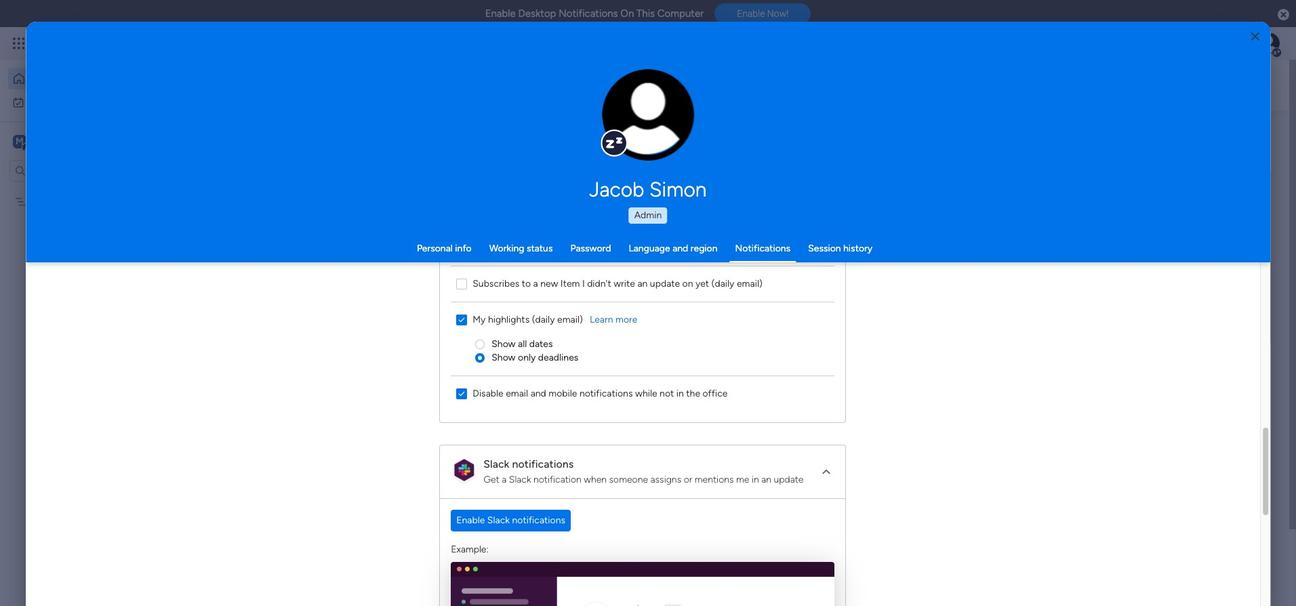 Task type: vqa. For each thing, say whether or not it's contained in the screenshot.
JACOB
yes



Task type: locate. For each thing, give the bounding box(es) containing it.
learn more link
[[590, 313, 638, 327]]

0 horizontal spatial workspace
[[58, 135, 111, 148]]

0 vertical spatial main
[[31, 135, 55, 148]]

1 vertical spatial update
[[774, 474, 804, 485]]

0 horizontal spatial an
[[638, 278, 648, 289]]

show left all
[[492, 338, 516, 350]]

0 horizontal spatial work
[[45, 96, 66, 107]]

notifications left while in the bottom of the page
[[580, 388, 633, 399]]

session history
[[809, 243, 873, 254]]

enable slack notifications
[[457, 514, 566, 526]]

only
[[518, 352, 536, 363]]

jacob
[[590, 178, 645, 202]]

0 horizontal spatial (daily
[[532, 314, 555, 325]]

workspace
[[58, 135, 111, 148], [396, 298, 442, 309]]

language and region link
[[629, 243, 718, 254]]

all
[[518, 338, 527, 350]]

0 vertical spatial workspace
[[58, 135, 111, 148]]

(daily right yet
[[712, 278, 735, 289]]

enable for enable desktop notifications on this computer
[[485, 7, 516, 20]]

0 horizontal spatial in
[[677, 388, 684, 399]]

this
[[637, 7, 655, 20]]

my inside region
[[473, 314, 486, 325]]

slack up the get
[[484, 457, 510, 470]]

notifications up notification
[[513, 457, 574, 470]]

a right to at top
[[534, 278, 538, 289]]

my down home
[[30, 96, 43, 107]]

office
[[703, 388, 728, 399]]

show
[[492, 338, 516, 350], [492, 352, 516, 363]]

close image
[[1252, 32, 1260, 42]]

1 region from the top
[[441, 0, 846, 422]]

0 vertical spatial work
[[45, 96, 66, 107]]

my inside button
[[30, 96, 43, 107]]

Search in workspace field
[[28, 163, 113, 178]]

email)
[[737, 278, 763, 289], [558, 314, 583, 325]]

me
[[737, 474, 750, 485]]

change
[[620, 122, 650, 133]]

an right the me
[[762, 474, 772, 485]]

main
[[31, 135, 55, 148], [374, 298, 394, 309]]

0 vertical spatial notifications
[[559, 7, 618, 20]]

slack
[[484, 457, 510, 470], [509, 474, 531, 485], [488, 514, 510, 526]]

slack up example: at the bottom of page
[[488, 514, 510, 526]]

enable inside region
[[457, 514, 485, 526]]

workspace up the search in workspace field
[[58, 135, 111, 148]]

0 horizontal spatial email)
[[558, 314, 583, 325]]

main right >
[[374, 298, 394, 309]]

1 horizontal spatial email)
[[737, 278, 763, 289]]

a inside region
[[534, 278, 538, 289]]

1 horizontal spatial in
[[752, 474, 760, 485]]

2 vertical spatial notifications
[[513, 514, 566, 526]]

an right write
[[638, 278, 648, 289]]

admin
[[635, 210, 662, 221]]

update inside slack notifications get a slack notification when someone assigns or mentions me in an update
[[774, 474, 804, 485]]

option
[[0, 189, 173, 192]]

1 vertical spatial (daily
[[532, 314, 555, 325]]

0 vertical spatial and
[[673, 243, 689, 254]]

change profile picture button
[[603, 69, 695, 161]]

notifications inside slack notifications get a slack notification when someone assigns or mentions me in an update
[[513, 457, 574, 470]]

in right the me
[[752, 474, 760, 485]]

my left the 'highlights'
[[473, 314, 486, 325]]

collaborating
[[511, 464, 575, 477]]

an
[[638, 278, 648, 289], [762, 474, 772, 485]]

2 show from the top
[[492, 352, 516, 363]]

1 vertical spatial in
[[752, 474, 760, 485]]

1 show from the top
[[492, 338, 516, 350]]

slack right start
[[509, 474, 531, 485]]

my highlights (daily email)
[[473, 314, 583, 325]]

an inside slack notifications get a slack notification when someone assigns or mentions me in an update
[[762, 474, 772, 485]]

(daily up dates
[[532, 314, 555, 325]]

1 vertical spatial an
[[762, 474, 772, 485]]

desktop
[[518, 7, 556, 20]]

enable now!
[[737, 8, 789, 19]]

notifications
[[580, 388, 633, 399], [513, 457, 574, 470], [513, 514, 566, 526]]

and right the email
[[531, 388, 547, 399]]

email) left learn
[[558, 314, 583, 325]]

learn
[[590, 314, 614, 325]]

email) down notifications link
[[737, 278, 763, 289]]

an inside region
[[638, 278, 648, 289]]

work down home
[[45, 96, 66, 107]]

1 horizontal spatial notifications
[[736, 243, 791, 254]]

>
[[365, 298, 371, 309]]

1 vertical spatial my
[[32, 196, 45, 207]]

subscribes to a new item i didn't write an update on yet (daily email)
[[473, 278, 763, 289]]

0 horizontal spatial notifications
[[559, 7, 618, 20]]

my
[[30, 96, 43, 107], [32, 196, 45, 207], [473, 314, 486, 325]]

0 vertical spatial region
[[441, 0, 846, 422]]

our
[[1095, 240, 1112, 252]]

notification
[[534, 474, 582, 485]]

app
[[1148, 240, 1167, 252]]

update right the me
[[774, 474, 804, 485]]

select product image
[[12, 37, 26, 50]]

0 vertical spatial my
[[30, 96, 43, 107]]

my board
[[32, 196, 72, 207]]

dapulse close image
[[1278, 8, 1290, 22]]

jacob simon
[[590, 178, 707, 202]]

work
[[45, 96, 66, 107], [284, 298, 305, 309]]

password
[[571, 243, 611, 254]]

2 vertical spatial slack
[[488, 514, 510, 526]]

a right the get
[[502, 474, 507, 485]]

1 horizontal spatial work
[[284, 298, 305, 309]]

show down show all dates
[[492, 352, 516, 363]]

0 horizontal spatial update
[[650, 278, 681, 289]]

1 vertical spatial and
[[531, 388, 547, 399]]

my work
[[30, 96, 66, 107]]

0 vertical spatial a
[[534, 278, 538, 289]]

invite your teammates and start collaborating
[[353, 464, 575, 477]]

slack notifications get a slack notification when someone assigns or mentions me in an update
[[484, 457, 804, 485]]

now!
[[768, 8, 789, 19]]

a
[[534, 278, 538, 289], [502, 474, 507, 485]]

0 vertical spatial (daily
[[712, 278, 735, 289]]

my left board in the top of the page
[[32, 196, 45, 207]]

enable for enable slack notifications
[[457, 514, 485, 526]]

1 vertical spatial a
[[502, 474, 507, 485]]

0 vertical spatial email)
[[737, 278, 763, 289]]

enable left 'now!'
[[737, 8, 765, 19]]

didn't
[[588, 278, 612, 289]]

1 vertical spatial email)
[[558, 314, 583, 325]]

0 vertical spatial show
[[492, 338, 516, 350]]

or
[[684, 474, 693, 485]]

enable desktop notifications on this computer
[[485, 7, 704, 20]]

(daily
[[712, 278, 735, 289], [532, 314, 555, 325]]

1 vertical spatial work
[[284, 298, 305, 309]]

while
[[636, 388, 658, 399]]

notifications left on
[[559, 7, 618, 20]]

1 horizontal spatial and
[[531, 388, 547, 399]]

1 vertical spatial region
[[441, 499, 846, 606]]

region
[[691, 243, 718, 254]]

1 horizontal spatial an
[[762, 474, 772, 485]]

region
[[441, 0, 846, 422], [441, 499, 846, 606]]

and left the get
[[465, 464, 483, 477]]

show for show all dates
[[492, 338, 516, 350]]

2 vertical spatial my
[[473, 314, 486, 325]]

subscribes
[[473, 278, 520, 289]]

your
[[383, 464, 405, 477]]

2 region from the top
[[441, 499, 846, 606]]

add to favorites image
[[425, 275, 438, 289]]

notifications down notification
[[513, 514, 566, 526]]

1 horizontal spatial main
[[374, 298, 394, 309]]

in
[[677, 388, 684, 399], [752, 474, 760, 485]]

update
[[650, 278, 681, 289], [774, 474, 804, 485]]

main right workspace icon
[[31, 135, 55, 148]]

1 vertical spatial notifications
[[736, 243, 791, 254]]

dates
[[530, 338, 553, 350]]

teammates
[[407, 464, 462, 477]]

mobile
[[1115, 240, 1145, 252]]

show for show only deadlines
[[492, 352, 516, 363]]

my board list box
[[0, 187, 173, 396]]

1 horizontal spatial update
[[774, 474, 804, 485]]

and inside region
[[531, 388, 547, 399]]

1 vertical spatial main
[[374, 298, 394, 309]]

1 horizontal spatial a
[[534, 278, 538, 289]]

my for my board
[[32, 196, 45, 207]]

notifications right region
[[736, 243, 791, 254]]

enable left desktop on the left of page
[[485, 7, 516, 20]]

enable up example: at the bottom of page
[[457, 514, 485, 526]]

my inside list box
[[32, 196, 45, 207]]

0 vertical spatial an
[[638, 278, 648, 289]]

mentions
[[695, 474, 734, 485]]

0 horizontal spatial a
[[502, 474, 507, 485]]

1 vertical spatial show
[[492, 352, 516, 363]]

update left on
[[650, 278, 681, 289]]

and left region
[[673, 243, 689, 254]]

1 vertical spatial workspace
[[396, 298, 442, 309]]

workspace down add to favorites icon
[[396, 298, 442, 309]]

0 horizontal spatial main
[[31, 135, 55, 148]]

write
[[614, 278, 636, 289]]

invite
[[353, 464, 380, 477]]

0 vertical spatial slack
[[484, 457, 510, 470]]

in inside slack notifications get a slack notification when someone assigns or mentions me in an update
[[752, 474, 760, 485]]

enable slack notifications button
[[451, 510, 571, 531]]

0 vertical spatial update
[[650, 278, 681, 289]]

enable now! button
[[715, 4, 811, 24]]

in left the
[[677, 388, 684, 399]]

1 vertical spatial notifications
[[513, 457, 574, 470]]

deadlines
[[539, 352, 579, 363]]

get
[[484, 474, 500, 485]]

work left the 'management'
[[284, 298, 305, 309]]

jacob simon image
[[1259, 33, 1280, 54]]

2 vertical spatial and
[[465, 464, 483, 477]]

personal info
[[417, 243, 472, 254]]

more
[[616, 314, 638, 325]]

new
[[541, 278, 559, 289]]

management
[[307, 298, 363, 309]]



Task type: describe. For each thing, give the bounding box(es) containing it.
password link
[[571, 243, 611, 254]]

working status
[[489, 243, 553, 254]]

region containing enable slack notifications
[[441, 499, 846, 606]]

1 horizontal spatial (daily
[[712, 278, 735, 289]]

working status link
[[489, 243, 553, 254]]

start
[[486, 464, 508, 477]]

mobile
[[549, 388, 578, 399]]

1 horizontal spatial workspace
[[396, 298, 442, 309]]

profile
[[653, 122, 677, 133]]

1 vertical spatial slack
[[509, 474, 531, 485]]

slack inside button
[[488, 514, 510, 526]]

workspace image
[[13, 134, 26, 149]]

notifications link
[[736, 243, 791, 254]]

work inside work management > main workspace link
[[284, 298, 305, 309]]

session history link
[[809, 243, 873, 254]]

session
[[809, 243, 841, 254]]

simon
[[650, 178, 707, 202]]

my for my highlights (daily email)
[[473, 314, 486, 325]]

assigns
[[651, 474, 682, 485]]

someone
[[610, 474, 649, 485]]

info
[[455, 243, 472, 254]]

language
[[629, 243, 671, 254]]

computer
[[658, 7, 704, 20]]

my for my work
[[30, 96, 43, 107]]

disable email and mobile notifications while not in the office
[[473, 388, 728, 399]]

on
[[621, 7, 634, 20]]

workspace selection element
[[13, 133, 113, 151]]

working
[[489, 243, 525, 254]]

item
[[561, 278, 580, 289]]

highlights
[[488, 314, 530, 325]]

region containing subscribes to a new item i didn't write an update on yet (daily email)
[[441, 0, 846, 422]]

personal
[[417, 243, 453, 254]]

0 vertical spatial notifications
[[580, 388, 633, 399]]

enable for enable now!
[[737, 8, 765, 19]]

history
[[844, 243, 873, 254]]

my work button
[[8, 91, 146, 113]]

learn more
[[590, 314, 638, 325]]

personal info link
[[417, 243, 472, 254]]

show only deadlines
[[492, 352, 579, 363]]

board
[[47, 196, 72, 207]]

disable
[[473, 388, 504, 399]]

install our mobile app link
[[1066, 238, 1236, 254]]

main workspace
[[31, 135, 111, 148]]

main inside workspace selection element
[[31, 135, 55, 148]]

install
[[1066, 240, 1093, 252]]

work management > main workspace link
[[261, 165, 451, 317]]

not
[[660, 388, 675, 399]]

change profile picture
[[620, 122, 677, 144]]

show all dates
[[492, 338, 553, 350]]

m
[[16, 135, 24, 147]]

jacob simon button
[[462, 178, 835, 202]]

language and region
[[629, 243, 718, 254]]

a inside slack notifications get a slack notification when someone assigns or mentions me in an update
[[502, 474, 507, 485]]

home
[[31, 73, 57, 84]]

install our mobile app
[[1066, 240, 1167, 252]]

on
[[683, 278, 694, 289]]

work management > main workspace
[[284, 298, 442, 309]]

status
[[527, 243, 553, 254]]

2 horizontal spatial and
[[673, 243, 689, 254]]

i
[[583, 278, 585, 289]]

notifications inside button
[[513, 514, 566, 526]]

0 horizontal spatial and
[[465, 464, 483, 477]]

home button
[[8, 68, 146, 90]]

0 vertical spatial in
[[677, 388, 684, 399]]

work inside my work button
[[45, 96, 66, 107]]

when
[[584, 474, 607, 485]]

the
[[687, 388, 701, 399]]

example:
[[451, 544, 489, 555]]

picture
[[635, 134, 663, 144]]

yet
[[696, 278, 710, 289]]

to
[[522, 278, 531, 289]]



